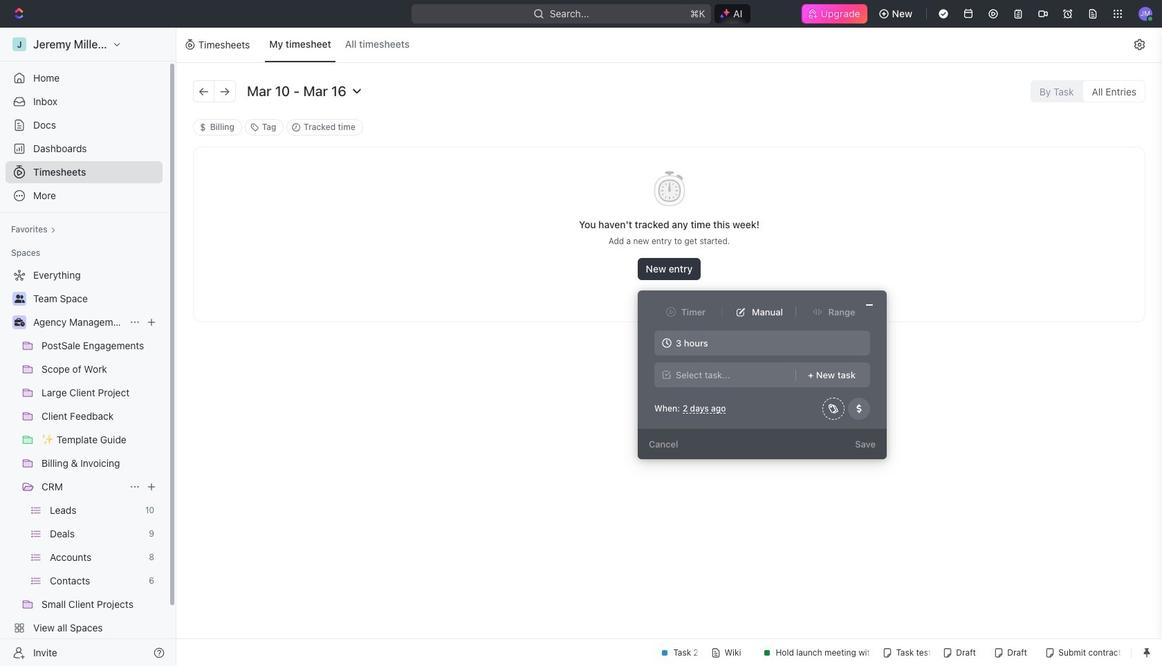 Task type: vqa. For each thing, say whether or not it's contained in the screenshot.
Create
no



Task type: locate. For each thing, give the bounding box(es) containing it.
business time image
[[14, 318, 25, 327]]

tree inside sidebar "navigation"
[[6, 264, 163, 663]]

tree
[[6, 264, 163, 663]]

sidebar navigation
[[0, 28, 177, 667]]



Task type: describe. For each thing, give the bounding box(es) containing it.
Enter time e.g. 3 hours 20 mins text field
[[655, 331, 871, 356]]



